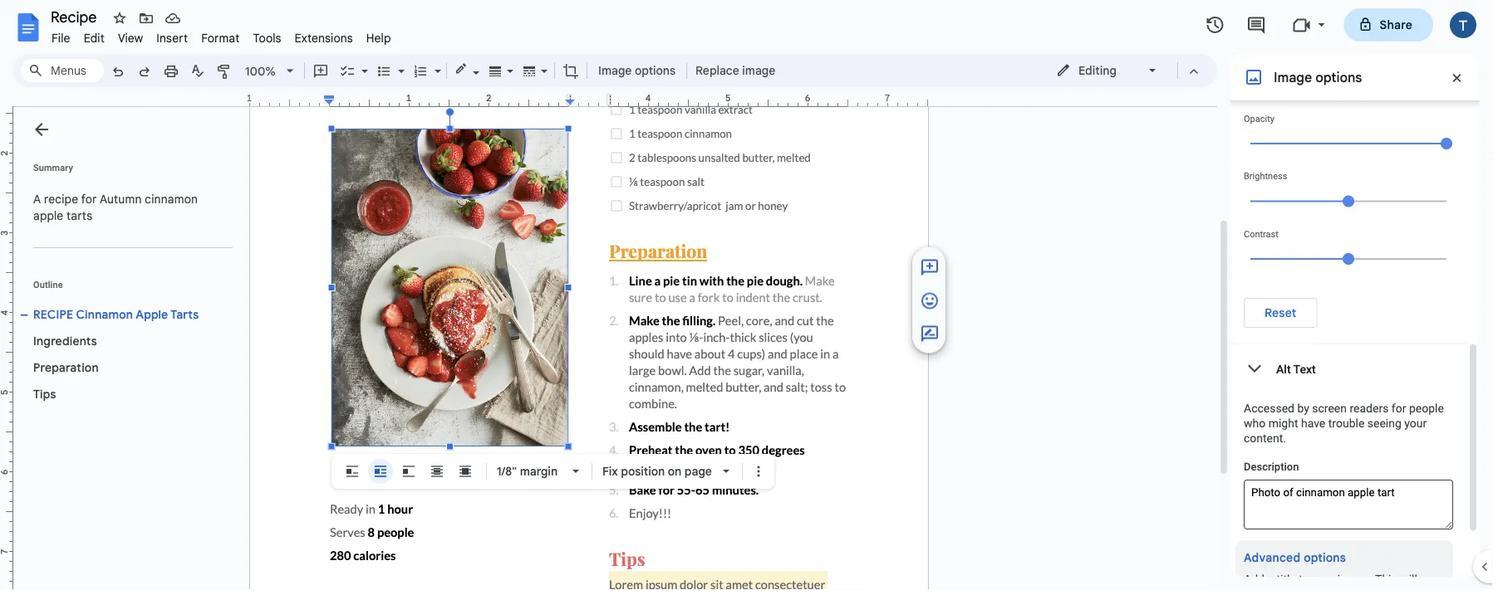 Task type: locate. For each thing, give the bounding box(es) containing it.
Menus field
[[21, 59, 104, 82]]

image options inside button
[[598, 63, 676, 78]]

image options
[[598, 63, 676, 78], [1274, 69, 1363, 86]]

image
[[598, 63, 632, 78], [1274, 69, 1312, 86]]

2 size image from the top
[[920, 325, 940, 345]]

left margin image
[[250, 94, 334, 106]]

for up the tarts
[[81, 192, 97, 207]]

replace image
[[696, 63, 776, 78]]

summary heading
[[33, 161, 73, 175]]

0 vertical spatial for
[[81, 192, 97, 207]]

0 horizontal spatial image
[[598, 63, 632, 78]]

1
[[247, 93, 252, 104]]

toolbar containing 1/8" margin
[[335, 460, 771, 485]]

have
[[1302, 417, 1326, 431]]

outline
[[33, 280, 63, 290]]

for inside a recipe for autumn cinnamon apple tarts
[[81, 192, 97, 207]]

for
[[81, 192, 97, 207], [1392, 402, 1407, 416]]

by
[[1298, 402, 1310, 416]]

1 vertical spatial for
[[1392, 402, 1407, 416]]

tools menu item
[[246, 28, 288, 48]]

Rename text field
[[45, 7, 106, 27]]

your up tooltip
[[1313, 573, 1335, 587]]

cinnamon
[[145, 192, 198, 207]]

advanced options add a title to your image. this will appear as the tooltip when publishe
[[1244, 551, 1434, 591]]

size image
[[920, 258, 940, 278]]

0 vertical spatial your
[[1405, 417, 1427, 431]]

image options up opacity
[[1274, 69, 1363, 86]]

your inside advanced options add a title to your image. this will appear as the tooltip when publishe
[[1313, 573, 1335, 587]]

your
[[1405, 417, 1427, 431], [1313, 573, 1335, 587]]

1 vertical spatial size image
[[920, 325, 940, 345]]

options left replace
[[635, 63, 676, 78]]

size image
[[920, 291, 940, 311], [920, 325, 940, 345]]

summary
[[33, 162, 73, 173]]

option group
[[340, 460, 478, 485]]

will
[[1401, 573, 1418, 587]]

menu bar
[[45, 22, 398, 49]]

1 horizontal spatial image options
[[1274, 69, 1363, 86]]

for up 'seeing'
[[1392, 402, 1407, 416]]

description
[[1244, 461, 1299, 474]]

1 vertical spatial your
[[1313, 573, 1335, 587]]

replace
[[696, 63, 739, 78]]

this
[[1376, 573, 1398, 587]]

image
[[742, 63, 776, 78]]

0 vertical spatial size image
[[920, 291, 940, 311]]

0 horizontal spatial for
[[81, 192, 97, 207]]

opacity
[[1244, 113, 1275, 124]]

a
[[1268, 573, 1274, 587]]

help
[[366, 31, 391, 45]]

adjustments tab
[[1231, 57, 1467, 106]]

contrast slider
[[1244, 239, 1454, 278]]

your inside accessed by screen readers for people who might have trouble seeing your content.
[[1405, 417, 1427, 431]]

recipe
[[44, 192, 78, 207]]

brightness image
[[1343, 196, 1355, 207]]

position
[[621, 465, 665, 479]]

help menu item
[[360, 28, 398, 48]]

add
[[1244, 573, 1265, 587]]

people
[[1410, 402, 1444, 416]]

contrast image
[[1343, 253, 1355, 265]]

toolbar
[[335, 460, 771, 485]]

alt
[[1277, 363, 1291, 376]]

options
[[635, 63, 676, 78], [1316, 69, 1363, 86], [1304, 551, 1346, 566]]

options up to
[[1304, 551, 1346, 566]]

image inside button
[[598, 63, 632, 78]]

reset button
[[1244, 298, 1318, 328]]

tarts
[[171, 308, 199, 322]]

image options left replace
[[598, 63, 676, 78]]

right margin image
[[844, 94, 928, 106]]

adjustments
[[1277, 75, 1343, 88]]

to
[[1299, 573, 1310, 587]]

1 horizontal spatial image
[[1274, 69, 1312, 86]]

option group inside image options application
[[340, 460, 478, 485]]

1 horizontal spatial for
[[1392, 402, 1407, 416]]

image options application
[[0, 0, 1494, 591]]

options inside advanced options add a title to your image. this will appear as the tooltip when publishe
[[1304, 551, 1346, 566]]

title
[[1277, 573, 1296, 587]]

file
[[52, 31, 70, 45]]

options up opacity slider
[[1316, 69, 1363, 86]]

contrast
[[1244, 229, 1279, 239]]

0 horizontal spatial your
[[1313, 573, 1335, 587]]

1 horizontal spatial your
[[1405, 417, 1427, 431]]

for inside accessed by screen readers for people who might have trouble seeing your content.
[[1392, 402, 1407, 416]]

your down people
[[1405, 417, 1427, 431]]

0 horizontal spatial image options
[[598, 63, 676, 78]]

brightness
[[1244, 171, 1288, 182]]

accessed by screen readers for people who might have trouble seeing your content.
[[1244, 402, 1444, 445]]

menu bar containing file
[[45, 22, 398, 49]]

apple
[[136, 308, 168, 322]]

opacity image
[[1441, 138, 1453, 150]]

one eighth inch margin option
[[497, 465, 558, 480]]

In front of text radio
[[453, 460, 478, 485]]

on
[[668, 465, 682, 479]]

extensions
[[295, 31, 353, 45]]

a
[[33, 192, 41, 207]]

document outline element
[[13, 107, 239, 591]]

autumn
[[100, 192, 142, 207]]

editing
[[1079, 63, 1117, 78]]



Task type: vqa. For each thing, say whether or not it's contained in the screenshot.
more
no



Task type: describe. For each thing, give the bounding box(es) containing it.
fix position on page option
[[603, 465, 712, 480]]

brightness slider
[[1244, 182, 1454, 220]]

opacity slider
[[1244, 124, 1454, 162]]

tools
[[253, 31, 281, 45]]

image options button
[[591, 58, 683, 83]]

preparation
[[33, 361, 99, 375]]

Break text radio
[[396, 460, 421, 485]]

readers
[[1350, 402, 1389, 416]]

cinnamon
[[76, 308, 133, 322]]

fix
[[603, 465, 618, 479]]

share
[[1380, 17, 1413, 32]]

recipe
[[33, 308, 73, 322]]

fix position on page
[[603, 465, 712, 479]]

the
[[1298, 588, 1314, 591]]

view menu item
[[111, 28, 150, 48]]

edit
[[84, 31, 105, 45]]

main toolbar
[[103, 58, 781, 86]]

menu bar banner
[[0, 0, 1494, 591]]

insert
[[157, 31, 188, 45]]

accessed
[[1244, 402, 1295, 416]]

a recipe for autumn cinnamon apple tarts
[[33, 192, 201, 223]]

Zoom text field
[[241, 60, 281, 83]]

mode and view toolbar
[[1044, 54, 1208, 87]]

screen
[[1313, 402, 1347, 416]]

image options section
[[1231, 54, 1480, 591]]

replace image button
[[691, 58, 780, 83]]

tarts
[[67, 209, 92, 223]]

menu bar inside menu bar banner
[[45, 22, 398, 49]]

border dash image
[[520, 59, 539, 82]]

image.
[[1338, 573, 1373, 587]]

seeing
[[1368, 417, 1402, 431]]

trouble
[[1329, 417, 1365, 431]]

content.
[[1244, 432, 1287, 445]]

editing button
[[1045, 58, 1170, 83]]

summary element
[[25, 183, 233, 233]]

format menu item
[[195, 28, 246, 48]]

Star checkbox
[[108, 7, 131, 30]]

1/8"
[[497, 465, 517, 479]]

text
[[1294, 363, 1316, 376]]

apple
[[33, 209, 63, 223]]

options inside button
[[635, 63, 676, 78]]

insert menu item
[[150, 28, 195, 48]]

appear
[[1244, 588, 1280, 591]]

file menu item
[[45, 28, 77, 48]]

page
[[685, 465, 712, 479]]

Wrap text radio
[[368, 460, 393, 485]]

extensions menu item
[[288, 28, 360, 48]]

border weight image
[[486, 59, 505, 82]]

Zoom field
[[239, 59, 301, 84]]

In line radio
[[340, 460, 365, 485]]

image options inside section
[[1274, 69, 1363, 86]]

advanced options tab
[[1244, 549, 1346, 568]]

tips
[[33, 387, 56, 402]]

reset
[[1265, 306, 1297, 320]]

format
[[201, 31, 240, 45]]

outline heading
[[13, 278, 239, 302]]

recipe cinnamon apple tarts
[[33, 308, 199, 322]]

alt text
[[1277, 363, 1316, 376]]

advanced
[[1244, 551, 1301, 566]]

tooltip
[[1317, 588, 1350, 591]]

1/8" margin
[[497, 465, 558, 479]]

who
[[1244, 417, 1266, 431]]

edit menu item
[[77, 28, 111, 48]]

Description text field
[[1244, 480, 1454, 530]]

might
[[1269, 417, 1299, 431]]

as
[[1283, 588, 1295, 591]]

image inside section
[[1274, 69, 1312, 86]]

margin
[[520, 465, 558, 479]]

when
[[1353, 588, 1381, 591]]

adjustments group
[[1231, 57, 1467, 345]]

1 size image from the top
[[920, 291, 940, 311]]

alt text tab
[[1231, 345, 1467, 394]]

ingredients
[[33, 334, 97, 349]]

share button
[[1344, 8, 1434, 42]]

view
[[118, 31, 143, 45]]

Behind text radio
[[425, 460, 450, 485]]



